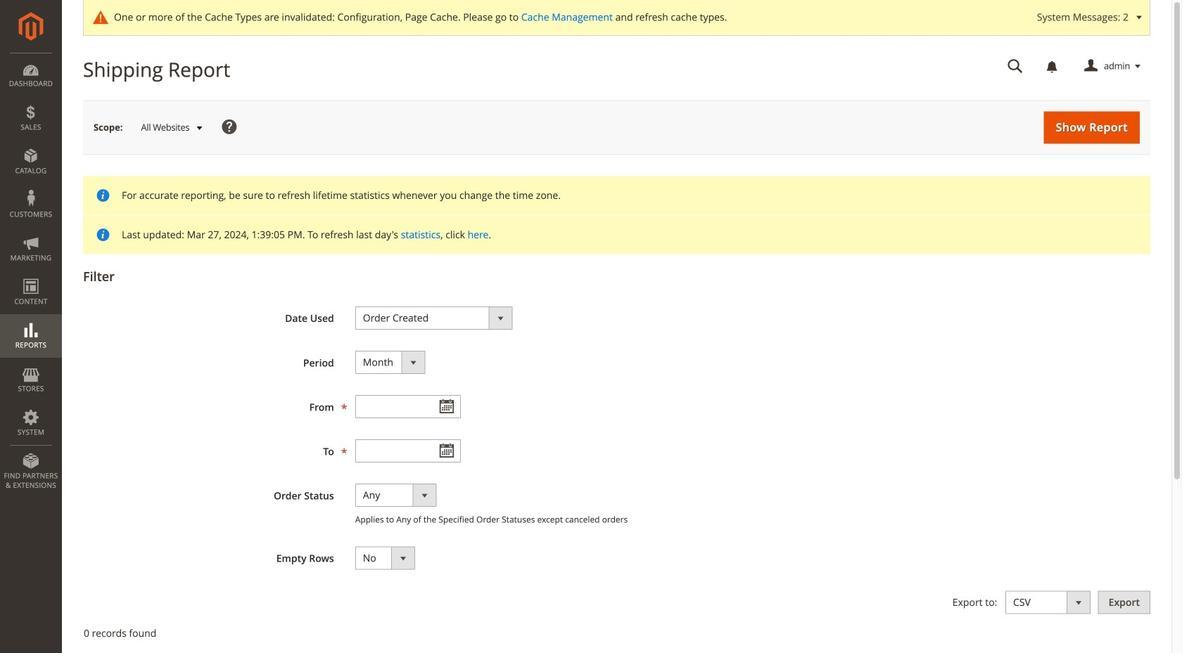 Task type: locate. For each thing, give the bounding box(es) containing it.
None text field
[[998, 54, 1033, 79], [355, 395, 461, 419], [998, 54, 1033, 79], [355, 395, 461, 419]]

magento admin panel image
[[19, 12, 43, 41]]

None text field
[[355, 440, 461, 463]]

menu bar
[[0, 53, 62, 498]]



Task type: vqa. For each thing, say whether or not it's contained in the screenshot.
From text field
no



